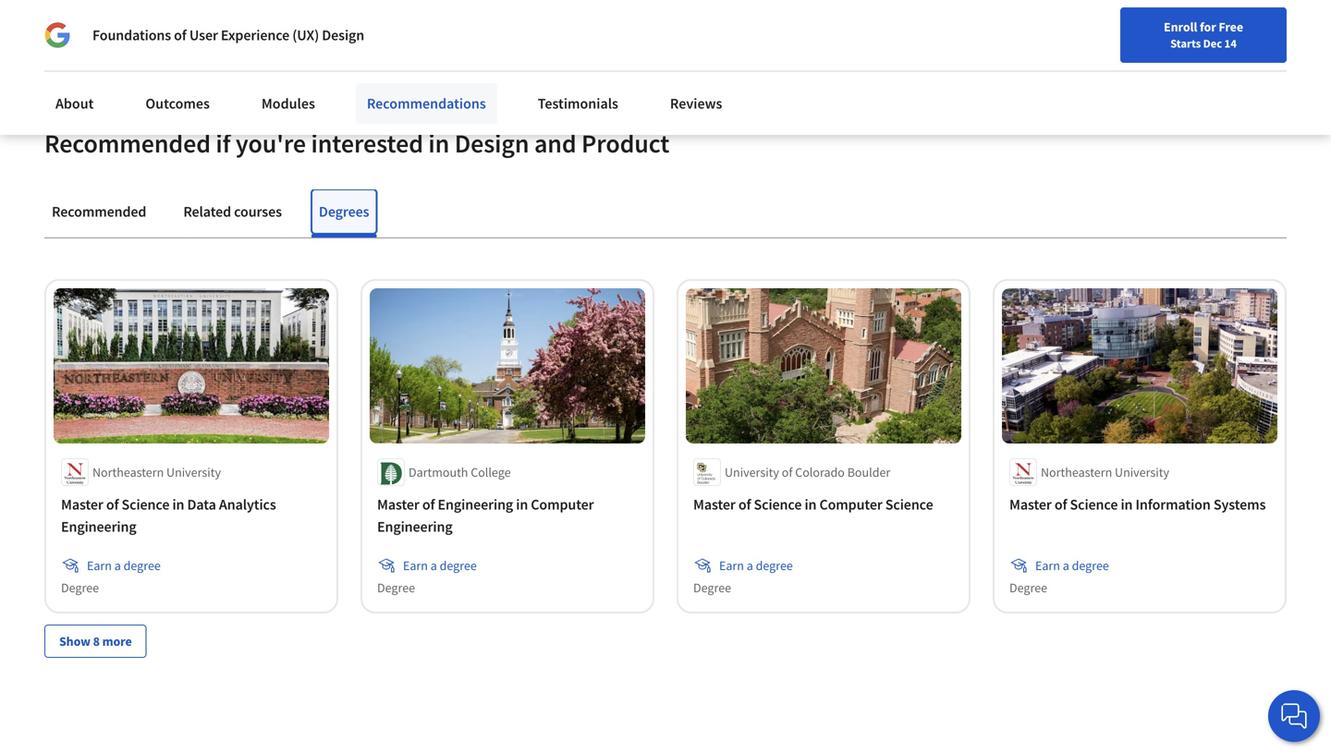 Task type: describe. For each thing, give the bounding box(es) containing it.
degrees
[[319, 203, 369, 221]]

information
[[1136, 495, 1211, 514]]

of for university of colorado boulder
[[782, 464, 793, 481]]

product
[[582, 127, 670, 160]]

science for master of science in information systems
[[1070, 495, 1118, 514]]

enroll for free starts dec 14
[[1164, 18, 1243, 51]]

master of science in computer science link
[[693, 494, 954, 516]]

about
[[55, 94, 94, 113]]

a for master of science in information systems
[[1063, 557, 1069, 574]]

master of engineering in computer engineering link
[[377, 494, 638, 538]]

master of science in data analytics engineering
[[61, 495, 276, 536]]

of for master of science in information systems
[[1055, 495, 1067, 514]]

of for foundations of user experience (ux) design
[[174, 26, 187, 44]]

a for master of science in computer science
[[747, 557, 753, 574]]

recommendation tabs tab list
[[44, 190, 1287, 238]]

master for master of science in information systems
[[1010, 495, 1052, 514]]

foundations
[[92, 26, 171, 44]]

earn for master of science in data analytics engineering
[[87, 557, 112, 574]]

degree for master of science in information systems
[[1010, 580, 1048, 596]]

of for master of engineering in computer engineering
[[422, 495, 435, 514]]

design for in
[[455, 127, 529, 160]]

more
[[102, 633, 132, 650]]

testimonials link
[[527, 83, 630, 124]]

dec
[[1203, 36, 1222, 51]]

foundations of user experience (ux) design
[[92, 26, 364, 44]]

earn for master of engineering in computer engineering
[[403, 557, 428, 574]]

university for master of science in data analytics engineering
[[166, 464, 221, 481]]

science for master of science in computer science
[[754, 495, 802, 514]]

degree for master of science in computer science
[[693, 580, 731, 596]]

science for master of science in data analytics engineering
[[122, 495, 170, 514]]

modules
[[262, 94, 315, 113]]

and
[[534, 127, 576, 160]]

free
[[1219, 18, 1243, 35]]

related courses button
[[176, 190, 289, 234]]

master of science in computer science
[[693, 495, 933, 514]]

outcomes
[[146, 94, 210, 113]]

about link
[[44, 83, 105, 124]]

recommended for recommended if you're interested in design and product
[[44, 127, 211, 160]]

coursera image
[[22, 15, 140, 45]]

14
[[1225, 36, 1237, 51]]

university of colorado boulder
[[725, 464, 891, 481]]

(ux)
[[292, 26, 319, 44]]

northeastern university for data
[[92, 464, 221, 481]]

a for master of science in data analytics engineering
[[114, 557, 121, 574]]

in for master of science in computer science
[[805, 495, 817, 514]]

colorado
[[795, 464, 845, 481]]

in for master of engineering in computer engineering
[[516, 495, 528, 514]]

systems
[[1214, 495, 1266, 514]]

recommended button
[[44, 190, 154, 234]]

master for master of science in data analytics engineering
[[61, 495, 103, 514]]

master of science in information systems link
[[1010, 494, 1270, 516]]

earn a degree for master of science in data analytics engineering
[[87, 557, 161, 574]]

master for master of science in computer science
[[693, 495, 736, 514]]

computer for engineering
[[531, 495, 594, 514]]

recommendations link
[[356, 83, 497, 124]]

related courses
[[183, 203, 282, 221]]

in for master of science in information systems
[[1121, 495, 1133, 514]]

analytics
[[219, 495, 276, 514]]

a for master of engineering in computer engineering
[[431, 557, 437, 574]]

master for master of engineering in computer engineering
[[377, 495, 420, 514]]

recommended if you're interested in design and product
[[44, 127, 670, 160]]

outcomes link
[[134, 83, 221, 124]]

if
[[216, 127, 231, 160]]

northeastern university for information
[[1041, 464, 1170, 481]]

earn a degree for master of science in computer science
[[719, 557, 793, 574]]

in for master of science in data analytics engineering
[[172, 495, 184, 514]]



Task type: vqa. For each thing, say whether or not it's contained in the screenshot.
"Degree" for Master of Science in Computer Science
yes



Task type: locate. For each thing, give the bounding box(es) containing it.
northeastern up master of science in data analytics engineering
[[92, 464, 164, 481]]

0 vertical spatial design
[[322, 26, 364, 44]]

1 university from the left
[[166, 464, 221, 481]]

master inside master of science in data analytics engineering
[[61, 495, 103, 514]]

experience
[[221, 26, 289, 44]]

for
[[1200, 18, 1216, 35]]

4 science from the left
[[1070, 495, 1118, 514]]

degrees button
[[311, 190, 377, 234]]

menu item
[[998, 18, 1117, 79]]

1 northeastern university from the left
[[92, 464, 221, 481]]

earn
[[87, 557, 112, 574], [403, 557, 428, 574], [719, 557, 744, 574], [1035, 557, 1060, 574]]

degree
[[124, 557, 161, 574], [440, 557, 477, 574], [756, 557, 793, 574], [1072, 557, 1109, 574]]

dartmouth
[[409, 464, 468, 481]]

master of science in information systems
[[1010, 495, 1266, 514]]

3 science from the left
[[886, 495, 933, 514]]

design right (ux)
[[322, 26, 364, 44]]

earn a degree down master of science in computer science
[[719, 557, 793, 574]]

design for (ux)
[[322, 26, 364, 44]]

data
[[187, 495, 216, 514]]

1 degree from the left
[[61, 580, 99, 596]]

degree for master of engineering in computer engineering
[[440, 557, 477, 574]]

3 university from the left
[[1115, 464, 1170, 481]]

computer for science
[[820, 495, 883, 514]]

science down boulder
[[886, 495, 933, 514]]

reviews
[[670, 94, 722, 113]]

3 master from the left
[[693, 495, 736, 514]]

degree for master of science in computer science
[[756, 557, 793, 574]]

earn a degree down master of science in data analytics engineering
[[87, 557, 161, 574]]

computer inside master of engineering in computer engineering
[[531, 495, 594, 514]]

3 earn a degree from the left
[[719, 557, 793, 574]]

1 horizontal spatial northeastern university
[[1041, 464, 1170, 481]]

interested
[[311, 127, 423, 160]]

degree for master of engineering in computer engineering
[[377, 580, 415, 596]]

2 computer from the left
[[820, 495, 883, 514]]

0 vertical spatial recommended
[[44, 127, 211, 160]]

1 northeastern from the left
[[92, 464, 164, 481]]

design left and
[[455, 127, 529, 160]]

google image
[[44, 22, 70, 48]]

modules link
[[250, 83, 326, 124]]

science down university of colorado boulder
[[754, 495, 802, 514]]

0 horizontal spatial northeastern
[[92, 464, 164, 481]]

2 horizontal spatial university
[[1115, 464, 1170, 481]]

of inside master of science in data analytics engineering
[[106, 495, 119, 514]]

of inside master of science in information systems link
[[1055, 495, 1067, 514]]

2 earn a degree from the left
[[403, 557, 477, 574]]

you're
[[236, 127, 306, 160]]

degree down master of science in data analytics engineering
[[124, 557, 161, 574]]

degree for master of science in data analytics engineering
[[124, 557, 161, 574]]

2 earn from the left
[[403, 557, 428, 574]]

4 earn a degree from the left
[[1035, 557, 1109, 574]]

master inside master of engineering in computer engineering
[[377, 495, 420, 514]]

engineering
[[438, 495, 513, 514], [61, 518, 136, 536], [377, 518, 453, 536]]

3 a from the left
[[747, 557, 753, 574]]

university for master of science in information systems
[[1115, 464, 1170, 481]]

3 degree from the left
[[756, 557, 793, 574]]

reviews link
[[659, 83, 734, 124]]

show 8 more
[[59, 633, 132, 650]]

in
[[428, 127, 450, 160], [172, 495, 184, 514], [516, 495, 528, 514], [805, 495, 817, 514], [1121, 495, 1133, 514]]

degree down master of engineering in computer engineering
[[440, 557, 477, 574]]

None search field
[[264, 12, 569, 49]]

8
[[93, 633, 100, 650]]

3 earn from the left
[[719, 557, 744, 574]]

1 horizontal spatial university
[[725, 464, 779, 481]]

2 degree from the left
[[440, 557, 477, 574]]

show
[[59, 633, 91, 650]]

dartmouth college
[[409, 464, 511, 481]]

degree for master of science in data analytics engineering
[[61, 580, 99, 596]]

degree down master of science in computer science
[[756, 557, 793, 574]]

0 horizontal spatial design
[[322, 26, 364, 44]]

0 horizontal spatial computer
[[531, 495, 594, 514]]

computer
[[531, 495, 594, 514], [820, 495, 883, 514]]

northeastern for data
[[92, 464, 164, 481]]

master of engineering in computer engineering
[[377, 495, 594, 536]]

3 degree from the left
[[693, 580, 731, 596]]

design
[[322, 26, 364, 44], [455, 127, 529, 160]]

1 horizontal spatial northeastern
[[1041, 464, 1112, 481]]

science
[[122, 495, 170, 514], [754, 495, 802, 514], [886, 495, 933, 514], [1070, 495, 1118, 514]]

1 earn a degree from the left
[[87, 557, 161, 574]]

in inside master of science in data analytics engineering
[[172, 495, 184, 514]]

collection element
[[33, 239, 1298, 688]]

enroll
[[1164, 18, 1198, 35]]

testimonials
[[538, 94, 618, 113]]

earn a degree for master of science in information systems
[[1035, 557, 1109, 574]]

of for master of science in computer science
[[739, 495, 751, 514]]

northeastern university up master of science in information systems
[[1041, 464, 1170, 481]]

science inside master of science in data analytics engineering
[[122, 495, 170, 514]]

earn a degree for master of engineering in computer engineering
[[403, 557, 477, 574]]

2 university from the left
[[725, 464, 779, 481]]

chat with us image
[[1280, 702, 1309, 731]]

degree for master of science in information systems
[[1072, 557, 1109, 574]]

degree down master of science in information systems
[[1072, 557, 1109, 574]]

4 earn from the left
[[1035, 557, 1060, 574]]

northeastern university
[[92, 464, 221, 481], [1041, 464, 1170, 481]]

university
[[166, 464, 221, 481], [725, 464, 779, 481], [1115, 464, 1170, 481]]

recommended inside button
[[52, 203, 146, 221]]

0 horizontal spatial northeastern university
[[92, 464, 221, 481]]

of inside master of engineering in computer engineering
[[422, 495, 435, 514]]

master of science in data analytics engineering link
[[61, 494, 322, 538]]

science left data on the left bottom of the page
[[122, 495, 170, 514]]

university up data on the left bottom of the page
[[166, 464, 221, 481]]

2 science from the left
[[754, 495, 802, 514]]

recommendations
[[367, 94, 486, 113]]

1 earn from the left
[[87, 557, 112, 574]]

of for master of science in data analytics engineering
[[106, 495, 119, 514]]

1 horizontal spatial computer
[[820, 495, 883, 514]]

northeastern
[[92, 464, 164, 481], [1041, 464, 1112, 481]]

science left information
[[1070, 495, 1118, 514]]

1 vertical spatial recommended
[[52, 203, 146, 221]]

degree
[[61, 580, 99, 596], [377, 580, 415, 596], [693, 580, 731, 596], [1010, 580, 1048, 596]]

earn for master of science in computer science
[[719, 557, 744, 574]]

1 a from the left
[[114, 557, 121, 574]]

1 vertical spatial design
[[455, 127, 529, 160]]

1 degree from the left
[[124, 557, 161, 574]]

courses
[[234, 203, 282, 221]]

1 master from the left
[[61, 495, 103, 514]]

1 horizontal spatial design
[[455, 127, 529, 160]]

university left the colorado
[[725, 464, 779, 481]]

1 science from the left
[[122, 495, 170, 514]]

college
[[471, 464, 511, 481]]

4 degree from the left
[[1072, 557, 1109, 574]]

northeastern for information
[[1041, 464, 1112, 481]]

university up master of science in information systems link
[[1115, 464, 1170, 481]]

earn a degree down master of science in information systems
[[1035, 557, 1109, 574]]

2 master from the left
[[377, 495, 420, 514]]

master
[[61, 495, 103, 514], [377, 495, 420, 514], [693, 495, 736, 514], [1010, 495, 1052, 514]]

0 horizontal spatial university
[[166, 464, 221, 481]]

of inside master of science in computer science link
[[739, 495, 751, 514]]

of
[[174, 26, 187, 44], [782, 464, 793, 481], [106, 495, 119, 514], [422, 495, 435, 514], [739, 495, 751, 514], [1055, 495, 1067, 514]]

2 northeastern university from the left
[[1041, 464, 1170, 481]]

1 computer from the left
[[531, 495, 594, 514]]

earn a degree down master of engineering in computer engineering
[[403, 557, 477, 574]]

northeastern university up master of science in data analytics engineering
[[92, 464, 221, 481]]

4 master from the left
[[1010, 495, 1052, 514]]

earn for master of science in information systems
[[1035, 557, 1060, 574]]

a
[[114, 557, 121, 574], [431, 557, 437, 574], [747, 557, 753, 574], [1063, 557, 1069, 574]]

earn a degree
[[87, 557, 161, 574], [403, 557, 477, 574], [719, 557, 793, 574], [1035, 557, 1109, 574]]

northeastern up master of science in information systems
[[1041, 464, 1112, 481]]

show 8 more button
[[44, 625, 147, 658]]

2 a from the left
[[431, 557, 437, 574]]

recommended for recommended
[[52, 203, 146, 221]]

2 degree from the left
[[377, 580, 415, 596]]

starts
[[1171, 36, 1201, 51]]

engineering inside master of science in data analytics engineering
[[61, 518, 136, 536]]

boulder
[[847, 464, 891, 481]]

4 a from the left
[[1063, 557, 1069, 574]]

recommended
[[44, 127, 211, 160], [52, 203, 146, 221]]

related
[[183, 203, 231, 221]]

2 northeastern from the left
[[1041, 464, 1112, 481]]

in inside master of engineering in computer engineering
[[516, 495, 528, 514]]

user
[[189, 26, 218, 44]]

4 degree from the left
[[1010, 580, 1048, 596]]



